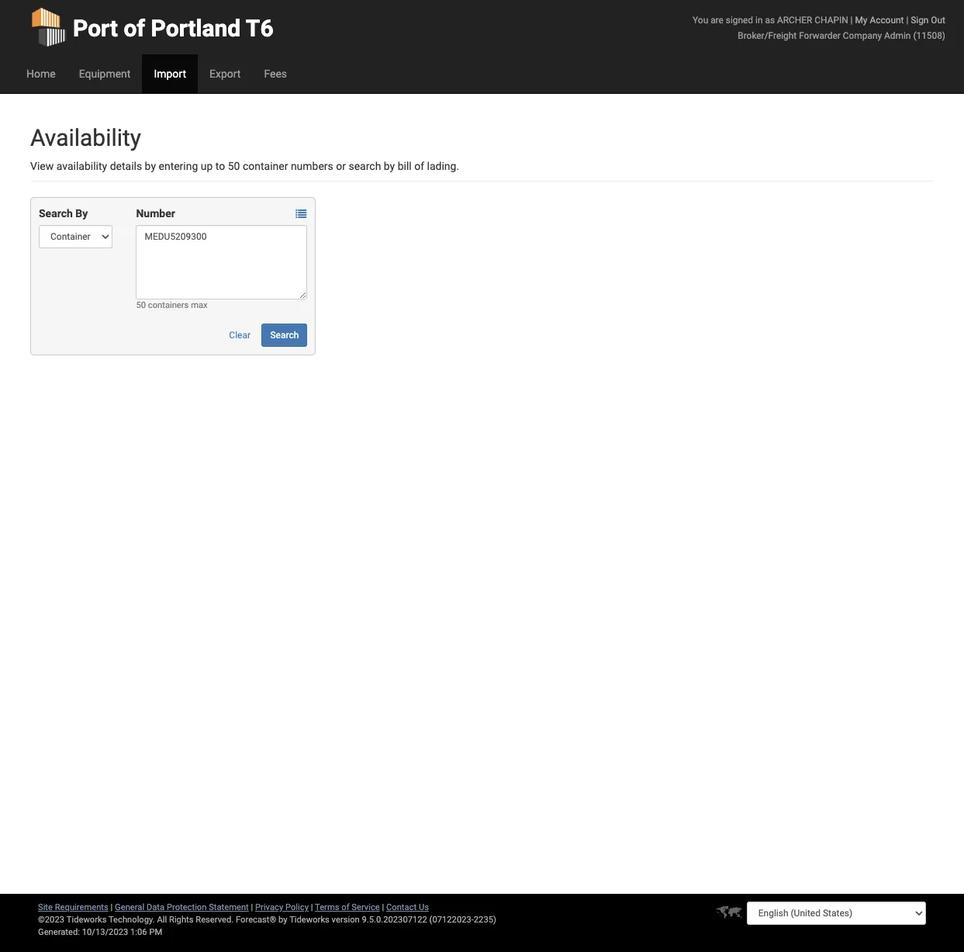 Task type: locate. For each thing, give the bounding box(es) containing it.
availability
[[56, 160, 107, 172]]

home
[[26, 68, 56, 80]]

general
[[115, 903, 144, 913]]

©2023 tideworks
[[38, 915, 107, 925]]

by inside site requirements | general data protection statement | privacy policy | terms of service | contact us ©2023 tideworks technology. all rights reserved. forecast® by tideworks version 9.5.0.202307122 (07122023-2235) generated: 10/13/2023 1:06 pm
[[279, 915, 288, 925]]

view
[[30, 160, 54, 172]]

50 left containers
[[136, 300, 146, 310]]

requirements
[[55, 903, 109, 913]]

port of portland t6 link
[[30, 0, 274, 54]]

search right clear button
[[270, 330, 299, 341]]

chapin
[[815, 15, 849, 26]]

0 horizontal spatial 50
[[136, 300, 146, 310]]

Number text field
[[136, 225, 308, 300]]

0 horizontal spatial by
[[145, 160, 156, 172]]

archer
[[778, 15, 813, 26]]

2 vertical spatial of
[[342, 903, 350, 913]]

max
[[191, 300, 208, 310]]

fees button
[[253, 54, 299, 93]]

of
[[124, 15, 145, 42], [415, 160, 425, 172], [342, 903, 350, 913]]

lading.
[[427, 160, 460, 172]]

export button
[[198, 54, 253, 93]]

container
[[243, 160, 288, 172]]

clear
[[229, 330, 251, 341]]

my
[[856, 15, 868, 26]]

you
[[693, 15, 709, 26]]

| left sign
[[907, 15, 909, 26]]

of right port
[[124, 15, 145, 42]]

| left my
[[851, 15, 853, 26]]

details
[[110, 160, 142, 172]]

search inside button
[[270, 330, 299, 341]]

by right details
[[145, 160, 156, 172]]

0 horizontal spatial search
[[39, 207, 73, 220]]

1 horizontal spatial search
[[270, 330, 299, 341]]

of up version
[[342, 903, 350, 913]]

t6
[[246, 15, 274, 42]]

2235)
[[474, 915, 497, 925]]

forecast®
[[236, 915, 277, 925]]

1 horizontal spatial by
[[279, 915, 288, 925]]

fees
[[264, 68, 287, 80]]

|
[[851, 15, 853, 26], [907, 15, 909, 26], [111, 903, 113, 913], [251, 903, 253, 913], [311, 903, 313, 913], [382, 903, 384, 913]]

| left general
[[111, 903, 113, 913]]

1 vertical spatial search
[[270, 330, 299, 341]]

1 vertical spatial of
[[415, 160, 425, 172]]

terms of service link
[[315, 903, 380, 913]]

0 horizontal spatial of
[[124, 15, 145, 42]]

broker/freight
[[738, 30, 797, 41]]

bill
[[398, 160, 412, 172]]

| up tideworks
[[311, 903, 313, 913]]

search left by
[[39, 207, 73, 220]]

version
[[332, 915, 360, 925]]

1 horizontal spatial of
[[342, 903, 350, 913]]

search by
[[39, 207, 88, 220]]

2 horizontal spatial of
[[415, 160, 425, 172]]

search
[[39, 207, 73, 220], [270, 330, 299, 341]]

50 right to at the left top of page
[[228, 160, 240, 172]]

all
[[157, 915, 167, 925]]

of right bill
[[415, 160, 425, 172]]

protection
[[167, 903, 207, 913]]

10/13/2023
[[82, 927, 128, 938]]

forwarder
[[799, 30, 841, 41]]

0 vertical spatial search
[[39, 207, 73, 220]]

number
[[136, 207, 175, 220]]

equipment
[[79, 68, 131, 80]]

of inside site requirements | general data protection statement | privacy policy | terms of service | contact us ©2023 tideworks technology. all rights reserved. forecast® by tideworks version 9.5.0.202307122 (07122023-2235) generated: 10/13/2023 1:06 pm
[[342, 903, 350, 913]]

account
[[870, 15, 905, 26]]

1 horizontal spatial 50
[[228, 160, 240, 172]]

by
[[145, 160, 156, 172], [384, 160, 395, 172], [279, 915, 288, 925]]

0 vertical spatial 50
[[228, 160, 240, 172]]

as
[[766, 15, 775, 26]]

general data protection statement link
[[115, 903, 249, 913]]

sign out link
[[911, 15, 946, 26]]

50
[[228, 160, 240, 172], [136, 300, 146, 310]]

by down privacy policy link
[[279, 915, 288, 925]]

to
[[216, 160, 225, 172]]

(07122023-
[[430, 915, 474, 925]]

50 containers max
[[136, 300, 208, 310]]

statement
[[209, 903, 249, 913]]

or
[[336, 160, 346, 172]]

by
[[75, 207, 88, 220]]

by left bill
[[384, 160, 395, 172]]

pm
[[149, 927, 162, 938]]

port
[[73, 15, 118, 42]]

numbers
[[291, 160, 334, 172]]



Task type: vqa. For each thing, say whether or not it's contained in the screenshot.
Portland
yes



Task type: describe. For each thing, give the bounding box(es) containing it.
(11508)
[[914, 30, 946, 41]]

9.5.0.202307122
[[362, 915, 428, 925]]

home button
[[15, 54, 67, 93]]

company
[[843, 30, 883, 41]]

equipment button
[[67, 54, 142, 93]]

entering
[[159, 160, 198, 172]]

clear button
[[221, 324, 259, 347]]

reserved.
[[196, 915, 234, 925]]

site
[[38, 903, 53, 913]]

1 vertical spatial 50
[[136, 300, 146, 310]]

port of portland t6
[[73, 15, 274, 42]]

portland
[[151, 15, 241, 42]]

import button
[[142, 54, 198, 93]]

tideworks
[[290, 915, 330, 925]]

show list image
[[296, 209, 307, 220]]

my account link
[[856, 15, 905, 26]]

| up 9.5.0.202307122
[[382, 903, 384, 913]]

policy
[[286, 903, 309, 913]]

are
[[711, 15, 724, 26]]

data
[[147, 903, 165, 913]]

search for search
[[270, 330, 299, 341]]

containers
[[148, 300, 189, 310]]

technology.
[[109, 915, 155, 925]]

privacy policy link
[[255, 903, 309, 913]]

1:06
[[130, 927, 147, 938]]

you are signed in as archer chapin | my account | sign out broker/freight forwarder company admin (11508)
[[693, 15, 946, 41]]

admin
[[885, 30, 912, 41]]

site requirements | general data protection statement | privacy policy | terms of service | contact us ©2023 tideworks technology. all rights reserved. forecast® by tideworks version 9.5.0.202307122 (07122023-2235) generated: 10/13/2023 1:06 pm
[[38, 903, 497, 938]]

contact
[[387, 903, 417, 913]]

site requirements link
[[38, 903, 109, 913]]

out
[[932, 15, 946, 26]]

us
[[419, 903, 429, 913]]

search button
[[262, 324, 308, 347]]

terms
[[315, 903, 340, 913]]

availability
[[30, 124, 141, 151]]

rights
[[169, 915, 194, 925]]

| up forecast® on the bottom
[[251, 903, 253, 913]]

signed
[[726, 15, 754, 26]]

in
[[756, 15, 763, 26]]

service
[[352, 903, 380, 913]]

generated:
[[38, 927, 80, 938]]

search for search by
[[39, 207, 73, 220]]

privacy
[[255, 903, 283, 913]]

up
[[201, 160, 213, 172]]

sign
[[911, 15, 929, 26]]

export
[[210, 68, 241, 80]]

contact us link
[[387, 903, 429, 913]]

0 vertical spatial of
[[124, 15, 145, 42]]

view availability details by entering up to 50 container numbers or search by bill of lading.
[[30, 160, 460, 172]]

2 horizontal spatial by
[[384, 160, 395, 172]]

import
[[154, 68, 186, 80]]

search
[[349, 160, 381, 172]]



